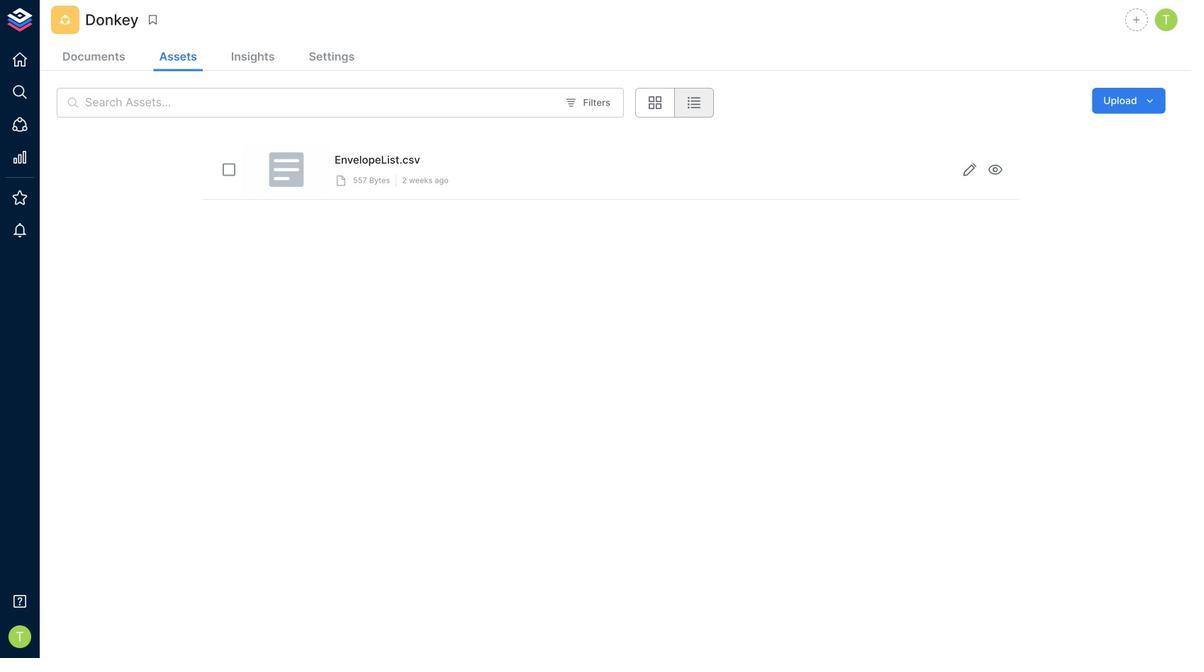 Task type: describe. For each thing, give the bounding box(es) containing it.
Search Assets... text field
[[85, 88, 557, 118]]

bookmark image
[[146, 13, 159, 26]]



Task type: locate. For each thing, give the bounding box(es) containing it.
group
[[635, 88, 714, 118]]



Task type: vqa. For each thing, say whether or not it's contained in the screenshot.
SEARCH ASSETS... text box
yes



